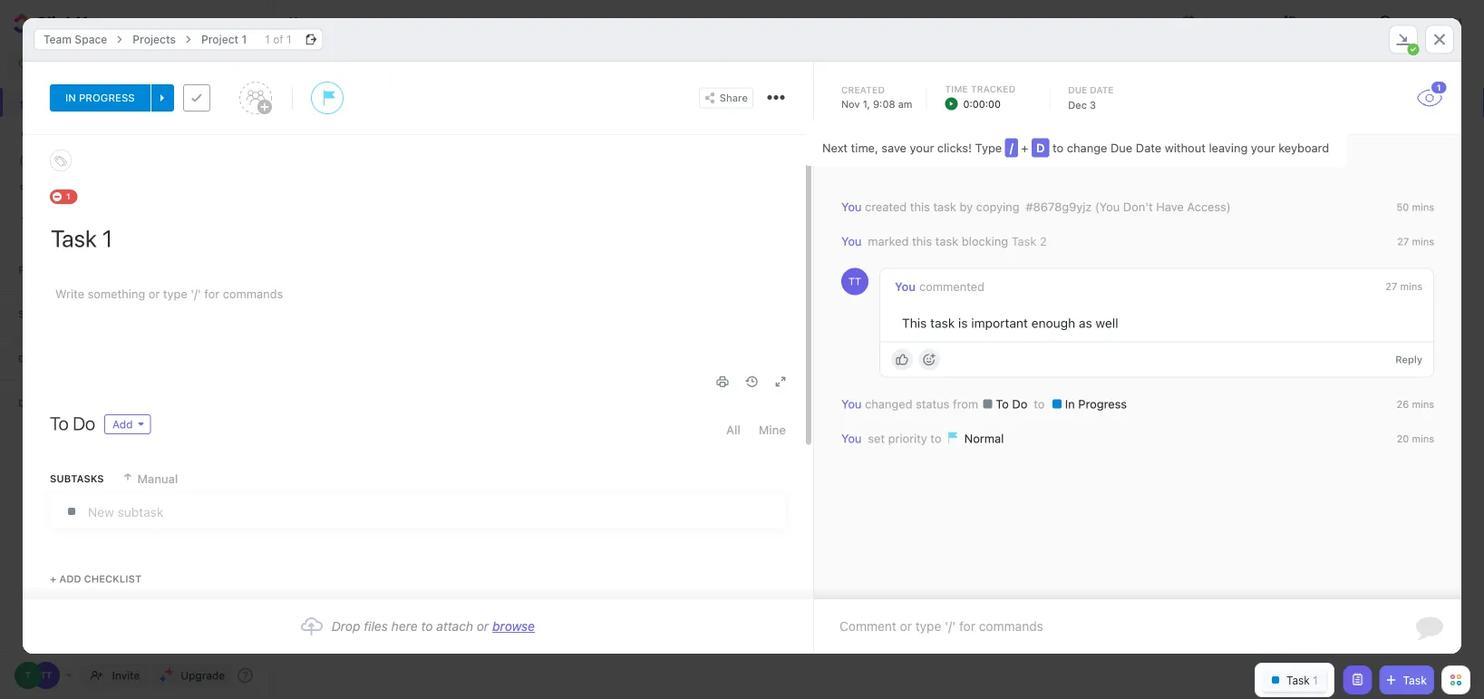Task type: vqa. For each thing, say whether or not it's contained in the screenshot.
done
yes



Task type: describe. For each thing, give the bounding box(es) containing it.
1 inside dropdown button
[[1437, 83, 1441, 92]]

1 horizontal spatial home
[[288, 14, 324, 29]]

commented
[[919, 280, 985, 293]]

mins for you marked this task blocking task 2
[[1412, 236, 1435, 248]]

Search... text field
[[869, 144, 1019, 170]]

you for marked
[[841, 235, 862, 248]]

New subtask text field
[[88, 495, 785, 528]]

you for created
[[841, 200, 862, 214]]

mono image
[[1104, 144, 1131, 171]]

leaving
[[1209, 141, 1248, 155]]

27 mins for you commented
[[1386, 281, 1423, 292]]

to right d
[[1053, 141, 1064, 155]]

browse link
[[493, 619, 535, 634]]

this task is important enough as well
[[902, 315, 1119, 330]]

changed status from
[[865, 397, 982, 411]]

access)
[[1187, 200, 1231, 214]]

don't
[[1123, 200, 1153, 214]]

1 vertical spatial task
[[1403, 674, 1427, 686]]

1 left of
[[265, 33, 270, 46]]

checklist
[[84, 573, 142, 585]]

you commented
[[895, 280, 985, 293]]

can
[[1382, 122, 1402, 136]]

favorites button
[[0, 248, 273, 291]]

task details element
[[23, 62, 1462, 135]]

20 mins
[[1397, 433, 1435, 445]]

projects
[[133, 33, 176, 46]]

calendar
[[1202, 15, 1248, 28]]

in progress inside task history region
[[1062, 397, 1127, 411]]

done!
[[930, 493, 975, 514]]

browse
[[493, 619, 535, 634]]

by
[[960, 200, 973, 214]]

less
[[79, 212, 100, 225]]

upgrade
[[181, 669, 225, 682]]

project
[[201, 33, 239, 46]]

save
[[882, 141, 907, 155]]

trending (3)
[[900, 70, 1006, 95]]

you for commented
[[895, 280, 916, 293]]

0 vertical spatial +
[[1021, 141, 1029, 155]]

drop files here to attach or browse
[[332, 619, 535, 634]]

task settings image
[[774, 95, 778, 100]]

progress inside task history region
[[1078, 397, 1127, 411]]

notifications link
[[0, 117, 273, 146]]

docs
[[18, 397, 49, 409]]

tracked
[[971, 83, 1016, 94]]

this for marked
[[912, 235, 932, 248]]

add button
[[104, 414, 151, 434]]

mine link
[[759, 414, 786, 445]]

(you
[[1095, 200, 1120, 214]]

sidebar navigation
[[0, 0, 273, 699]]

agenda
[[1303, 15, 1342, 28]]

in progress button
[[50, 84, 150, 112]]

in progress inside in progress dropdown button
[[65, 92, 135, 104]]

27 for you marked this task blocking task 2
[[1398, 236, 1409, 248]]

normal
[[961, 432, 1004, 445]]

0:00:00 button
[[945, 96, 1027, 112]]

1 horizontal spatial due
[[1111, 141, 1133, 155]]

woohoo,
[[780, 493, 850, 514]]

projects link
[[124, 29, 185, 50]]

⌘k
[[234, 58, 251, 71]]

from
[[953, 397, 979, 411]]

tasks
[[1348, 122, 1379, 136]]

this for created
[[910, 200, 930, 214]]

share button
[[699, 88, 753, 108]]

in inside dropdown button
[[65, 92, 76, 104]]

created nov 1, 9:08 am
[[841, 84, 913, 110]]

27 for you commented
[[1386, 281, 1398, 292]]

#8678g9yjz
[[1026, 200, 1092, 214]]

pulse
[[45, 154, 75, 167]]

0:00:00
[[963, 98, 1001, 110]]

set priority to
[[868, 432, 945, 445]]

you marked this task blocking task 2
[[841, 235, 1047, 248]]

type
[[975, 141, 1002, 155]]

1 right ‎task
[[366, 122, 371, 136]]

you created this task by copying #8678g9yjz (you don't have access)
[[841, 200, 1231, 214]]

task 2 link
[[1012, 235, 1047, 248]]

today
[[1453, 122, 1484, 136]]

without
[[1165, 141, 1206, 155]]

1 button
[[1417, 80, 1449, 107]]

leftover
[[1299, 122, 1345, 136]]

important
[[971, 315, 1028, 330]]

all
[[908, 493, 925, 514]]

‎task 1 link
[[307, 112, 484, 146]]

time,
[[851, 141, 879, 155]]

task for blocking
[[935, 235, 959, 248]]

no
[[838, 528, 852, 543]]

1 right of
[[287, 33, 292, 46]]

here
[[391, 619, 418, 634]]

home inside sidebar navigation
[[45, 96, 78, 109]]

task body element
[[23, 135, 813, 599]]

/
[[1010, 141, 1014, 155]]

drop
[[332, 619, 360, 634]]

copying
[[976, 200, 1020, 214]]

dec
[[1068, 99, 1087, 111]]

50
[[1397, 201, 1409, 213]]

done
[[1422, 122, 1450, 136]]

or
[[477, 619, 489, 634]]

+ inside the task body 'element'
[[50, 573, 56, 585]]

set
[[868, 432, 885, 445]]

to left the do
[[996, 397, 1009, 411]]

is
[[958, 315, 968, 330]]

project 1 link
[[192, 29, 256, 50]]



Task type: locate. For each thing, give the bounding box(es) containing it.
be
[[1405, 122, 1419, 136]]

to do dialog
[[23, 18, 1462, 654]]

in progress up the notifications
[[65, 92, 135, 104]]

task inside region
[[1012, 235, 1037, 248]]

0 horizontal spatial progress
[[79, 92, 135, 104]]

to do
[[50, 413, 95, 434]]

0 horizontal spatial in
[[65, 92, 76, 104]]

next time, save your clicks! type / + d to change due date without leaving your keyboard
[[823, 141, 1330, 155]]

you for have
[[782, 528, 803, 543]]

woohoo, you're all done!
[[780, 493, 975, 514]]

have left no
[[807, 528, 834, 543]]

date up 3
[[1090, 84, 1114, 95]]

1 right project
[[242, 33, 247, 46]]

0 horizontal spatial due
[[1068, 84, 1088, 95]]

clicks!
[[938, 141, 972, 155]]

progress inside dropdown button
[[79, 92, 135, 104]]

changed
[[865, 397, 913, 411]]

to right "priority" on the bottom of the page
[[931, 432, 942, 445]]

1 horizontal spatial +
[[1021, 141, 1029, 155]]

2 vertical spatial task
[[930, 315, 955, 330]]

1 vertical spatial in progress
[[1062, 397, 1127, 411]]

due right change
[[1111, 141, 1133, 155]]

0 vertical spatial add
[[112, 418, 133, 431]]

mins for you created this task by copying #8678g9yjz (you don't have access)
[[1412, 201, 1435, 213]]

leftover tasks can be done today link
[[1269, 112, 1484, 146]]

to
[[50, 413, 69, 434]]

1 of 1
[[265, 33, 292, 46]]

task locations element
[[23, 18, 1462, 62]]

progress up the notifications
[[79, 92, 135, 104]]

due up dec on the top right
[[1068, 84, 1088, 95]]

mins right 50
[[1412, 201, 1435, 213]]

0 horizontal spatial your
[[910, 141, 934, 155]]

1 horizontal spatial your
[[1251, 141, 1276, 155]]

your right save
[[910, 141, 934, 155]]

pulse link
[[0, 146, 273, 175]]

27 up reply in the right of the page
[[1386, 281, 1398, 292]]

1 vertical spatial have
[[807, 528, 834, 543]]

goals link
[[0, 175, 273, 204]]

(1)
[[403, 74, 419, 89]]

in inside task history region
[[1065, 397, 1075, 411]]

0 vertical spatial task
[[1012, 235, 1037, 248]]

progress
[[79, 92, 135, 104], [1078, 397, 1127, 411]]

mine
[[759, 423, 786, 437]]

files
[[364, 619, 388, 634]]

1 horizontal spatial in
[[1065, 397, 1075, 411]]

enough
[[1032, 315, 1076, 330]]

1,
[[863, 98, 870, 110]]

team space
[[44, 33, 107, 46]]

0 vertical spatial due
[[1068, 84, 1088, 95]]

1 vertical spatial 27 mins
[[1386, 281, 1423, 292]]

do
[[73, 413, 95, 434]]

task history region
[[814, 135, 1462, 599]]

1
[[242, 33, 247, 46], [265, 33, 270, 46], [287, 33, 292, 46], [1437, 83, 1441, 92], [366, 122, 371, 136], [66, 192, 70, 201]]

manual
[[137, 472, 178, 486]]

home up the notifications
[[45, 96, 78, 109]]

do
[[1012, 397, 1028, 411]]

lineup
[[307, 70, 375, 95]]

created
[[865, 200, 907, 214]]

0 horizontal spatial task
[[1012, 235, 1037, 248]]

9:08
[[873, 98, 896, 110]]

home link
[[0, 88, 273, 117]]

27 mins for you marked this task blocking task 2
[[1398, 236, 1435, 248]]

date inside due date dec 3
[[1090, 84, 1114, 95]]

2 your from the left
[[1251, 141, 1276, 155]]

‎task 1
[[337, 122, 371, 136]]

progress down well
[[1078, 397, 1127, 411]]

you're
[[855, 493, 904, 514]]

1 vertical spatial task
[[935, 235, 959, 248]]

27 mins down '50 mins'
[[1398, 236, 1435, 248]]

26
[[1397, 398, 1409, 410]]

0 vertical spatial task
[[933, 200, 957, 214]]

+ left checklist in the left of the page
[[50, 573, 56, 585]]

next
[[823, 141, 848, 155]]

task left is
[[930, 315, 955, 330]]

+ right /
[[1021, 141, 1029, 155]]

20
[[1397, 433, 1409, 445]]

mins right 26
[[1412, 398, 1435, 410]]

0 vertical spatial progress
[[79, 92, 135, 104]]

blocking
[[962, 235, 1008, 248]]

1 vertical spatial in
[[1065, 397, 1075, 411]]

dashboards
[[18, 353, 93, 365]]

this
[[910, 200, 930, 214], [912, 235, 932, 248]]

search
[[35, 58, 71, 71]]

change
[[1067, 141, 1108, 155]]

tt
[[849, 276, 861, 287]]

manual button
[[122, 463, 178, 494]]

1 vertical spatial progress
[[1078, 397, 1127, 411]]

1 horizontal spatial in progress
[[1062, 397, 1127, 411]]

0 vertical spatial in progress
[[65, 92, 135, 104]]

0 vertical spatial home
[[288, 14, 324, 29]]

0 vertical spatial this
[[910, 200, 930, 214]]

1 vertical spatial home
[[45, 96, 78, 109]]

add left checklist in the left of the page
[[59, 573, 81, 585]]

nov
[[841, 98, 860, 110]]

1 up show less
[[66, 192, 70, 201]]

task left the by
[[933, 200, 957, 214]]

0 horizontal spatial home
[[45, 96, 78, 109]]

27 mins
[[1398, 236, 1435, 248], [1386, 281, 1423, 292]]

trending
[[900, 70, 985, 95]]

1 vertical spatial 27
[[1386, 281, 1398, 292]]

due
[[1068, 84, 1088, 95], [1111, 141, 1133, 155]]

due inside due date dec 3
[[1068, 84, 1088, 95]]

marked
[[868, 235, 909, 248]]

your right leaving
[[1251, 141, 1276, 155]]

you have no assigned comments
[[782, 528, 973, 543]]

1 inside the task body 'element'
[[66, 192, 70, 201]]

0 vertical spatial 27
[[1398, 236, 1409, 248]]

mins up reply in the right of the page
[[1400, 281, 1423, 292]]

1 vertical spatial this
[[912, 235, 932, 248]]

27 down 50
[[1398, 236, 1409, 248]]

in up the notifications
[[65, 92, 76, 104]]

add inside add dropdown button
[[112, 418, 133, 431]]

mins right 20
[[1412, 433, 1435, 445]]

am
[[898, 98, 913, 110]]

26 mins
[[1397, 398, 1435, 410]]

priority
[[888, 432, 927, 445]]

1 horizontal spatial have
[[1156, 200, 1184, 214]]

your
[[910, 141, 934, 155], [1251, 141, 1276, 155]]

1 horizontal spatial progress
[[1078, 397, 1127, 411]]

mins down '50 mins'
[[1412, 236, 1435, 248]]

to right here
[[421, 619, 433, 634]]

task left the blocking in the right of the page
[[935, 235, 959, 248]]

0 horizontal spatial date
[[1090, 84, 1114, 95]]

mins for you commented
[[1400, 281, 1423, 292]]

team space link
[[34, 29, 116, 50]]

1 horizontal spatial add
[[112, 418, 133, 431]]

0 vertical spatial date
[[1090, 84, 1114, 95]]

0 horizontal spatial add
[[59, 573, 81, 585]]

2
[[1040, 235, 1047, 248]]

Edit task name text field
[[51, 223, 786, 254]]

show
[[45, 212, 75, 225]]

1 your from the left
[[910, 141, 934, 155]]

‎task
[[337, 122, 362, 136]]

space
[[75, 33, 107, 46]]

0 horizontal spatial in progress
[[65, 92, 135, 104]]

1 vertical spatial +
[[50, 573, 56, 585]]

have right don't
[[1156, 200, 1184, 214]]

in progress right the do
[[1062, 397, 1127, 411]]

comments
[[912, 528, 973, 543]]

to do
[[993, 397, 1031, 411]]

task for by
[[933, 200, 957, 214]]

1 vertical spatial due
[[1111, 141, 1133, 155]]

created
[[841, 84, 885, 95]]

home up the 1 of 1
[[288, 14, 324, 29]]

have
[[1156, 200, 1184, 214], [807, 528, 834, 543]]

time
[[945, 83, 968, 94]]

27 mins up reply in the right of the page
[[1386, 281, 1423, 292]]

all
[[726, 423, 741, 437]]

3
[[1090, 99, 1096, 111]]

1 horizontal spatial date
[[1136, 141, 1162, 155]]

0 vertical spatial have
[[1156, 200, 1184, 214]]

date
[[1090, 84, 1114, 95], [1136, 141, 1162, 155]]

search...
[[876, 158, 921, 170]]

date right mono "image"
[[1136, 141, 1162, 155]]

of
[[273, 33, 283, 46]]

due date dec 3
[[1068, 84, 1117, 111]]

0 horizontal spatial +
[[50, 573, 56, 585]]

1 vertical spatial add
[[59, 573, 81, 585]]

this right created
[[910, 200, 930, 214]]

1 vertical spatial date
[[1136, 141, 1162, 155]]

1 up done
[[1437, 83, 1441, 92]]

have inside task history region
[[1156, 200, 1184, 214]]

attach
[[436, 619, 473, 634]]

favorites
[[18, 264, 78, 276]]

0 vertical spatial in
[[65, 92, 76, 104]]

keyboard
[[1279, 141, 1330, 155]]

0 horizontal spatial have
[[807, 528, 834, 543]]

mins
[[1412, 201, 1435, 213], [1412, 236, 1435, 248], [1400, 281, 1423, 292], [1412, 398, 1435, 410], [1412, 433, 1435, 445]]

0 vertical spatial 27 mins
[[1398, 236, 1435, 248]]

1 horizontal spatial task
[[1403, 674, 1427, 686]]

to right the do
[[1034, 397, 1048, 411]]

task
[[1012, 235, 1037, 248], [1403, 674, 1427, 686]]

in right the do
[[1065, 397, 1075, 411]]

this right marked
[[912, 235, 932, 248]]

all link
[[726, 414, 741, 445]]

add right do
[[112, 418, 133, 431]]



